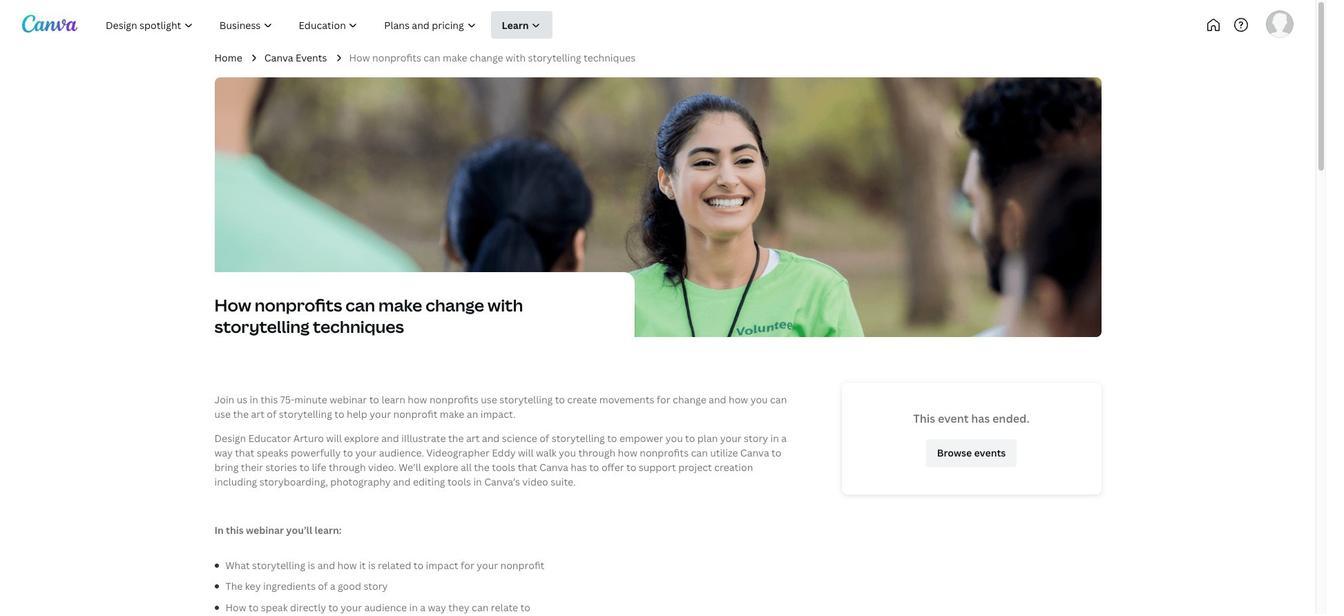 Task type: vqa. For each thing, say whether or not it's contained in the screenshot.
the 'Subject' button
no



Task type: describe. For each thing, give the bounding box(es) containing it.
top level navigation element
[[94, 11, 599, 39]]



